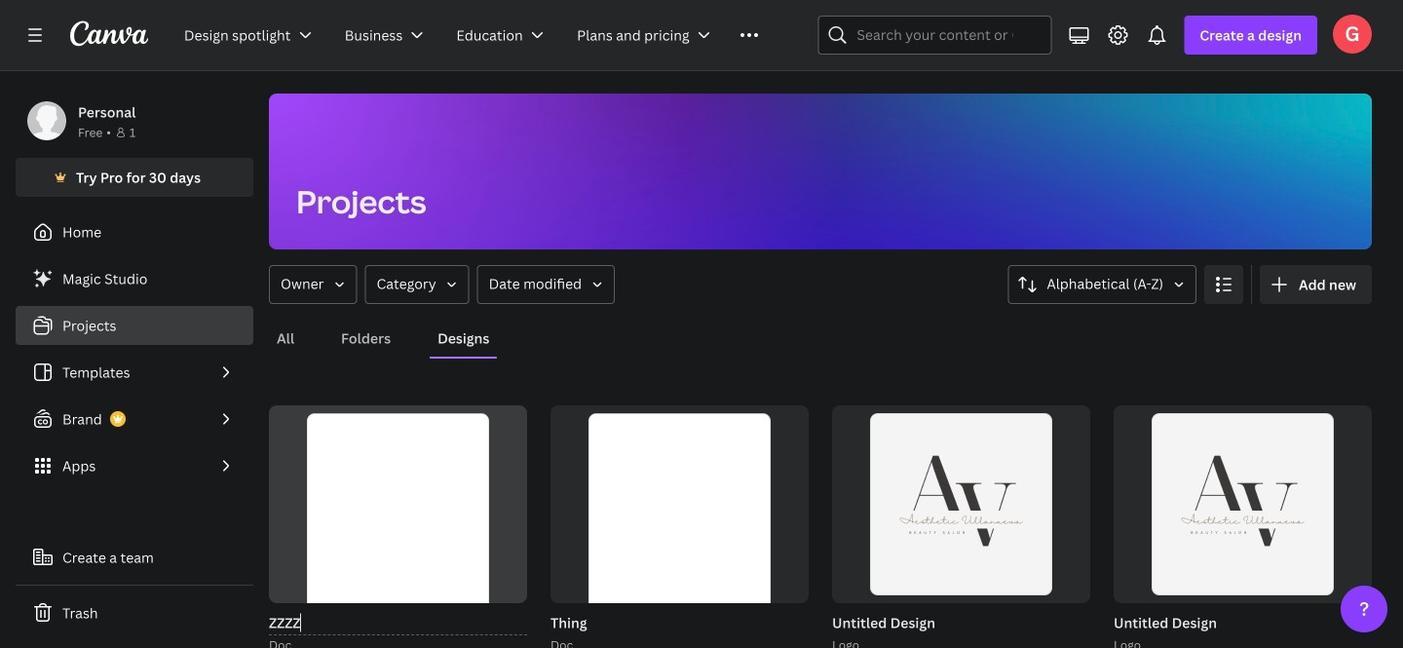 Task type: locate. For each thing, give the bounding box(es) containing it.
genericname382024 image
[[1333, 14, 1372, 53]]

6 group from the left
[[832, 405, 1091, 603]]

5 group from the left
[[828, 405, 1091, 648]]

list
[[16, 259, 253, 485]]

None search field
[[818, 16, 1052, 55]]

2 group from the left
[[269, 405, 527, 648]]

top level navigation element
[[172, 16, 771, 55], [172, 16, 771, 55]]

3 group from the left
[[547, 405, 809, 648]]

Search search field
[[857, 17, 1013, 54]]

group
[[265, 405, 527, 648], [269, 405, 527, 648], [547, 405, 809, 648], [551, 405, 809, 648], [828, 405, 1091, 648], [832, 405, 1091, 603], [1110, 405, 1372, 648]]

None field
[[269, 611, 527, 635]]

7 group from the left
[[1110, 405, 1372, 648]]

Date modified button
[[477, 265, 615, 304]]



Task type: describe. For each thing, give the bounding box(es) containing it.
4 group from the left
[[551, 405, 809, 648]]

genericname382024 image
[[1333, 14, 1372, 53]]

Category button
[[365, 265, 469, 304]]

Owner button
[[269, 265, 357, 304]]

1 group from the left
[[265, 405, 527, 648]]



Task type: vqa. For each thing, say whether or not it's contained in the screenshot.
the topmost to
no



